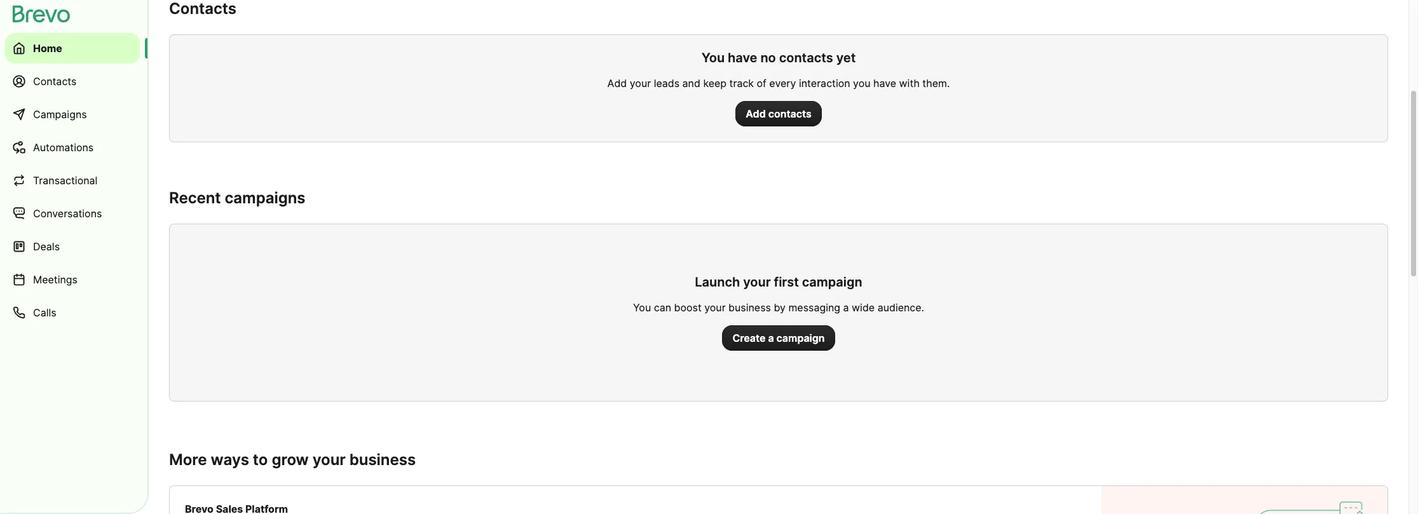 Task type: vqa. For each thing, say whether or not it's contained in the screenshot.
audience.
yes



Task type: locate. For each thing, give the bounding box(es) containing it.
campaign
[[802, 275, 863, 290], [777, 332, 825, 345]]

add
[[608, 77, 627, 90], [746, 107, 766, 120]]

1 vertical spatial a
[[768, 332, 774, 345]]

contacts up interaction
[[779, 50, 833, 65]]

have right you
[[874, 77, 897, 90]]

1 horizontal spatial have
[[874, 77, 897, 90]]

you up keep
[[702, 50, 725, 65]]

add left leads
[[608, 77, 627, 90]]

0 vertical spatial have
[[728, 50, 758, 65]]

have
[[728, 50, 758, 65], [874, 77, 897, 90]]

launch your first campaign
[[695, 275, 863, 290]]

and
[[683, 77, 701, 90]]

to
[[253, 451, 268, 469]]

your
[[630, 77, 651, 90], [743, 275, 771, 290], [705, 301, 726, 314], [313, 451, 346, 469]]

add down of
[[746, 107, 766, 120]]

contacts down every
[[769, 107, 812, 120]]

1 vertical spatial have
[[874, 77, 897, 90]]

0 vertical spatial you
[[702, 50, 725, 65]]

you can boost your business by messaging a wide audience.
[[633, 301, 925, 314]]

a inside button
[[768, 332, 774, 345]]

0 horizontal spatial you
[[633, 301, 651, 314]]

0 horizontal spatial a
[[768, 332, 774, 345]]

campaign down messaging
[[777, 332, 825, 345]]

meetings link
[[5, 265, 140, 295]]

1 horizontal spatial add
[[746, 107, 766, 120]]

have up track
[[728, 50, 758, 65]]

you
[[702, 50, 725, 65], [633, 301, 651, 314]]

more
[[169, 451, 207, 469]]

a right "create"
[[768, 332, 774, 345]]

calls link
[[5, 298, 140, 328]]

first
[[774, 275, 799, 290]]

you
[[853, 77, 871, 90]]

0 vertical spatial a
[[843, 301, 849, 314]]

you left can
[[633, 301, 651, 314]]

leads
[[654, 77, 680, 90]]

create a campaign button
[[723, 326, 835, 351]]

grow
[[272, 451, 309, 469]]

a
[[843, 301, 849, 314], [768, 332, 774, 345]]

campaign inside button
[[777, 332, 825, 345]]

launch
[[695, 275, 740, 290]]

0 vertical spatial add
[[608, 77, 627, 90]]

campaigns
[[225, 189, 306, 207]]

1 vertical spatial business
[[350, 451, 416, 469]]

contacts
[[779, 50, 833, 65], [769, 107, 812, 120]]

1 vertical spatial add
[[746, 107, 766, 120]]

your down launch
[[705, 301, 726, 314]]

business
[[729, 301, 771, 314], [350, 451, 416, 469]]

0 horizontal spatial add
[[608, 77, 627, 90]]

1 horizontal spatial business
[[729, 301, 771, 314]]

add for add your leads and keep track of every interaction you have with them.
[[608, 77, 627, 90]]

transactional link
[[5, 165, 140, 196]]

1 vertical spatial contacts
[[769, 107, 812, 120]]

0 vertical spatial business
[[729, 301, 771, 314]]

you for you can boost your business by messaging a wide audience.
[[633, 301, 651, 314]]

1 vertical spatial you
[[633, 301, 651, 314]]

campaign up messaging
[[802, 275, 863, 290]]

automations link
[[5, 132, 140, 163]]

1 vertical spatial campaign
[[777, 332, 825, 345]]

contacts link
[[5, 66, 140, 97]]

0 horizontal spatial business
[[350, 451, 416, 469]]

conversations
[[33, 207, 102, 220]]

add inside button
[[746, 107, 766, 120]]

ways
[[211, 451, 249, 469]]

0 vertical spatial contacts
[[779, 50, 833, 65]]

1 horizontal spatial you
[[702, 50, 725, 65]]

your left leads
[[630, 77, 651, 90]]

can
[[654, 301, 671, 314]]

a left wide
[[843, 301, 849, 314]]

1 horizontal spatial a
[[843, 301, 849, 314]]

add contacts
[[746, 107, 812, 120]]



Task type: describe. For each thing, give the bounding box(es) containing it.
automations
[[33, 141, 94, 154]]

create
[[733, 332, 766, 345]]

no
[[761, 50, 776, 65]]

your left first in the bottom of the page
[[743, 275, 771, 290]]

add contacts button
[[736, 101, 822, 127]]

calls
[[33, 306, 56, 319]]

yet
[[837, 50, 856, 65]]

your right grow
[[313, 451, 346, 469]]

meetings
[[33, 273, 78, 286]]

campaigns
[[33, 108, 87, 121]]

audience.
[[878, 301, 925, 314]]

boost
[[674, 301, 702, 314]]

more ways to grow your business
[[169, 451, 416, 469]]

you have no contacts yet
[[702, 50, 856, 65]]

messaging
[[789, 301, 841, 314]]

add your leads and keep track of every interaction you have with them.
[[608, 77, 950, 90]]

by
[[774, 301, 786, 314]]

home
[[33, 42, 62, 55]]

create a campaign
[[733, 332, 825, 345]]

add for add contacts
[[746, 107, 766, 120]]

recent
[[169, 189, 221, 207]]

home link
[[5, 33, 140, 64]]

every
[[770, 77, 796, 90]]

recent campaigns
[[169, 189, 306, 207]]

of
[[757, 77, 767, 90]]

conversations link
[[5, 198, 140, 229]]

interaction
[[799, 77, 851, 90]]

0 horizontal spatial have
[[728, 50, 758, 65]]

you for you have no contacts yet
[[702, 50, 725, 65]]

contacts inside button
[[769, 107, 812, 120]]

deals
[[33, 240, 60, 253]]

0 vertical spatial campaign
[[802, 275, 863, 290]]

wide
[[852, 301, 875, 314]]

keep
[[703, 77, 727, 90]]

transactional
[[33, 174, 98, 187]]

campaigns link
[[5, 99, 140, 130]]

track
[[730, 77, 754, 90]]

them.
[[923, 77, 950, 90]]

contacts
[[33, 75, 77, 88]]

with
[[899, 77, 920, 90]]

deals link
[[5, 231, 140, 262]]



